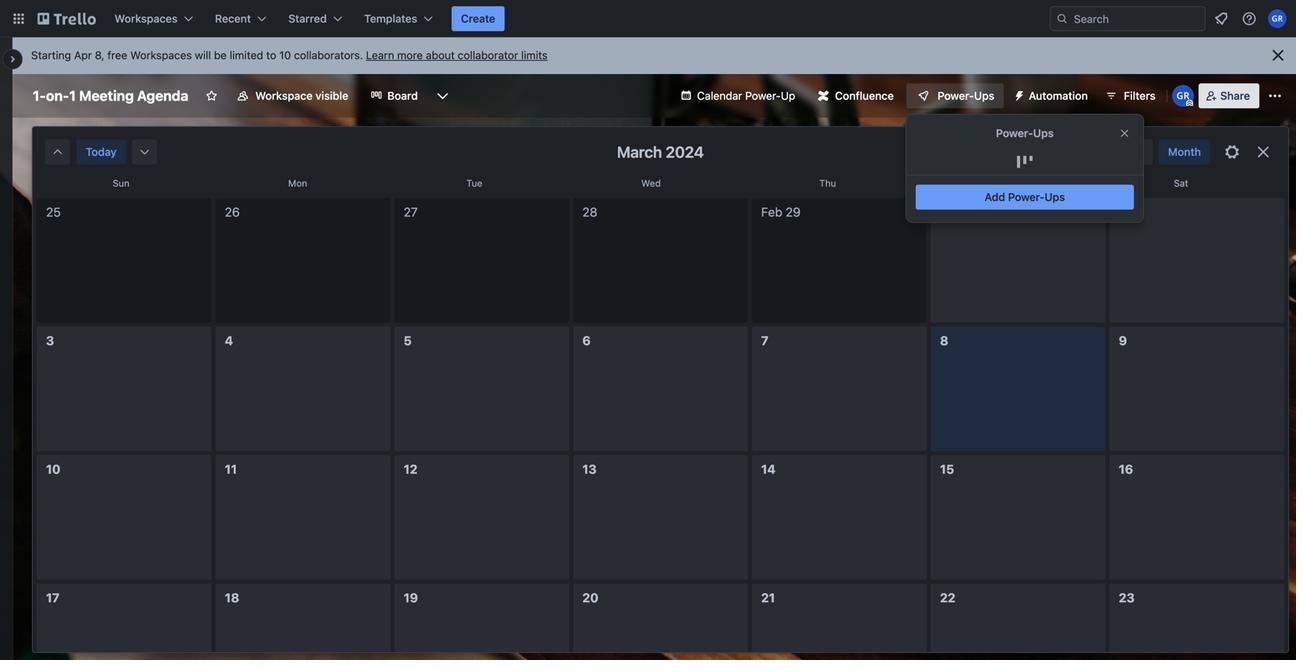 Task type: locate. For each thing, give the bounding box(es) containing it.
share
[[1221, 89, 1250, 102]]

ups left sm icon
[[974, 89, 995, 102]]

0 horizontal spatial power-ups
[[938, 89, 995, 102]]

primary element
[[0, 0, 1296, 37]]

learn
[[366, 49, 394, 62]]

1 right mar
[[967, 205, 973, 219]]

0 horizontal spatial 1
[[69, 87, 76, 104]]

9
[[1119, 333, 1127, 348]]

1 vertical spatial 10
[[46, 462, 60, 477]]

customize views image
[[435, 88, 451, 104]]

calendar power-up link
[[671, 83, 805, 108]]

greg robinson (gregrobinson96) image
[[1268, 9, 1287, 28], [1172, 85, 1194, 107]]

0 horizontal spatial greg robinson (gregrobinson96) image
[[1172, 85, 1194, 107]]

22
[[940, 591, 956, 605]]

3
[[46, 333, 54, 348]]

limits
[[521, 49, 548, 62]]

show menu image
[[1268, 88, 1283, 104]]

28
[[583, 205, 598, 219]]

search image
[[1056, 12, 1069, 25]]

7
[[761, 333, 769, 348]]

1 horizontal spatial greg robinson (gregrobinson96) image
[[1268, 9, 1287, 28]]

power- up the give
[[996, 127, 1033, 140]]

2
[[1119, 205, 1127, 219]]

5
[[404, 333, 412, 348]]

1 horizontal spatial power-ups
[[996, 127, 1054, 140]]

1 sm image from the left
[[50, 144, 65, 160]]

0 vertical spatial 10
[[279, 49, 291, 62]]

1 vertical spatial ups
[[1033, 127, 1054, 140]]

25
[[46, 205, 61, 219]]

13
[[583, 462, 597, 477]]

sm image down agenda on the left top of page
[[137, 144, 152, 160]]

1 vertical spatial workspaces
[[130, 49, 192, 62]]

20
[[583, 591, 599, 605]]

power-ups
[[938, 89, 995, 102], [996, 127, 1054, 140]]

march
[[617, 143, 662, 161]]

1 vertical spatial 1
[[967, 205, 973, 219]]

create button
[[452, 6, 505, 31]]

1 right 1-
[[69, 87, 76, 104]]

automation button
[[1007, 83, 1098, 108]]

on-
[[46, 87, 69, 104]]

workspaces up "free"
[[115, 12, 178, 25]]

meeting
[[79, 87, 134, 104]]

confluence button
[[809, 83, 904, 108]]

sat
[[1174, 178, 1189, 189]]

power-ups button
[[907, 83, 1004, 108]]

confluence icon image
[[818, 90, 829, 101]]

sun
[[113, 178, 130, 189]]

8,
[[95, 49, 104, 62]]

17
[[46, 591, 59, 605]]

1 horizontal spatial sm image
[[137, 144, 152, 160]]

sm image
[[1007, 83, 1029, 105]]

feb
[[761, 205, 783, 219]]

ups
[[974, 89, 995, 102], [1033, 127, 1054, 140], [1045, 191, 1065, 203]]

add
[[985, 191, 1006, 203]]

power-ups left sm icon
[[938, 89, 995, 102]]

power- left sm icon
[[938, 89, 974, 102]]

starting
[[31, 49, 71, 62]]

board
[[388, 89, 418, 102]]

workspace visible
[[255, 89, 349, 102]]

16
[[1119, 462, 1134, 477]]

greg robinson (gregrobinson96) image right open information menu "icon"
[[1268, 9, 1287, 28]]

calendar
[[697, 89, 743, 102]]

power-ups up the give
[[996, 127, 1054, 140]]

power- down fri
[[1008, 191, 1045, 203]]

0 horizontal spatial 10
[[46, 462, 60, 477]]

starred
[[288, 12, 327, 25]]

recent button
[[206, 6, 276, 31]]

ups down feedback!
[[1045, 191, 1065, 203]]

week
[[1115, 145, 1144, 158]]

greg robinson (gregrobinson96) image right filters
[[1172, 85, 1194, 107]]

templates
[[364, 12, 417, 25]]

power-
[[745, 89, 781, 102], [938, 89, 974, 102], [996, 127, 1033, 140], [1008, 191, 1045, 203]]

10
[[279, 49, 291, 62], [46, 462, 60, 477]]

2 sm image from the left
[[137, 144, 152, 160]]

0 vertical spatial workspaces
[[115, 12, 178, 25]]

0 vertical spatial power-ups
[[938, 89, 995, 102]]

workspaces down the workspaces popup button
[[130, 49, 192, 62]]

workspace
[[255, 89, 313, 102]]

add power-ups
[[985, 191, 1065, 203]]

workspaces inside popup button
[[115, 12, 178, 25]]

collaborators.
[[294, 49, 363, 62]]

share button
[[1199, 83, 1260, 108]]

mon
[[288, 178, 307, 189]]

sm image
[[50, 144, 65, 160], [137, 144, 152, 160]]

ups up give us feedback! link
[[1033, 127, 1054, 140]]

agenda
[[137, 87, 188, 104]]

11
[[225, 462, 237, 477]]

1 inside board name text box
[[69, 87, 76, 104]]

sm image down on-
[[50, 144, 65, 160]]

1
[[69, 87, 76, 104], [967, 205, 973, 219]]

0 vertical spatial greg robinson (gregrobinson96) image
[[1268, 9, 1287, 28]]

this member is an admin of this board. image
[[1186, 100, 1193, 107]]

0 horizontal spatial sm image
[[50, 144, 65, 160]]

workspaces
[[115, 12, 178, 25], [130, 49, 192, 62]]

0 vertical spatial 1
[[69, 87, 76, 104]]

19
[[404, 591, 418, 605]]

feb 29
[[761, 205, 801, 219]]

apr
[[74, 49, 92, 62]]

27
[[404, 205, 418, 219]]



Task type: describe. For each thing, give the bounding box(es) containing it.
close popover image
[[1119, 127, 1131, 140]]

recent
[[215, 12, 251, 25]]

4
[[225, 333, 233, 348]]

power-ups inside button
[[938, 89, 995, 102]]

mar
[[940, 205, 964, 219]]

6
[[583, 333, 591, 348]]

templates button
[[355, 6, 442, 31]]

filters button
[[1101, 83, 1161, 108]]

free
[[107, 49, 127, 62]]

us
[[1030, 147, 1039, 156]]

15
[[940, 462, 954, 477]]

21
[[761, 591, 775, 605]]

limited
[[230, 49, 263, 62]]

2 vertical spatial ups
[[1045, 191, 1065, 203]]

starred button
[[279, 6, 352, 31]]

18
[[225, 591, 239, 605]]

8
[[940, 333, 949, 348]]

1 horizontal spatial 10
[[279, 49, 291, 62]]

thu
[[820, 178, 836, 189]]

tue
[[467, 178, 483, 189]]

automation
[[1029, 89, 1088, 102]]

star or unstar board image
[[206, 90, 218, 102]]

0 notifications image
[[1212, 9, 1231, 28]]

march 2024
[[617, 143, 704, 161]]

feedback!
[[1041, 147, 1078, 156]]

0 vertical spatial ups
[[974, 89, 995, 102]]

week button
[[1106, 140, 1153, 164]]

1 vertical spatial greg robinson (gregrobinson96) image
[[1172, 85, 1194, 107]]

29
[[786, 205, 801, 219]]

filters
[[1124, 89, 1156, 102]]

23
[[1119, 591, 1135, 605]]

to
[[266, 49, 276, 62]]

about
[[426, 49, 455, 62]]

give us feedback!
[[1011, 147, 1078, 156]]

workspace visible button
[[227, 83, 358, 108]]

mar 1
[[940, 205, 973, 219]]

will
[[195, 49, 211, 62]]

calendar power-up
[[697, 89, 796, 102]]

Search field
[[1069, 7, 1205, 30]]

up
[[781, 89, 796, 102]]

workspaces button
[[105, 6, 203, 31]]

2024
[[666, 143, 704, 161]]

starting apr 8, free workspaces will be limited to 10 collaborators. learn more about collaborator limits
[[31, 49, 548, 62]]

collaborator
[[458, 49, 518, 62]]

more
[[397, 49, 423, 62]]

learn more about collaborator limits link
[[366, 49, 548, 62]]

1 horizontal spatial 1
[[967, 205, 973, 219]]

26
[[225, 205, 240, 219]]

back to home image
[[37, 6, 96, 31]]

1 vertical spatial power-ups
[[996, 127, 1054, 140]]

wed
[[641, 178, 661, 189]]

create
[[461, 12, 495, 25]]

1-on-1 meeting agenda
[[33, 87, 188, 104]]

confluence
[[835, 89, 894, 102]]

open information menu image
[[1242, 11, 1258, 27]]

power- right calendar
[[745, 89, 781, 102]]

1-
[[33, 87, 46, 104]]

12
[[404, 462, 418, 477]]

greg robinson (gregrobinson96) image inside primary "element"
[[1268, 9, 1287, 28]]

fri
[[999, 178, 1010, 189]]

board link
[[361, 83, 427, 108]]

Board name text field
[[25, 83, 196, 108]]

14
[[761, 462, 776, 477]]

give us feedback! link
[[1011, 147, 1078, 156]]

add power-ups button
[[916, 185, 1134, 210]]

give
[[1011, 147, 1028, 156]]

be
[[214, 49, 227, 62]]

visible
[[316, 89, 349, 102]]



Task type: vqa. For each thing, say whether or not it's contained in the screenshot.
Add reaction icon
no



